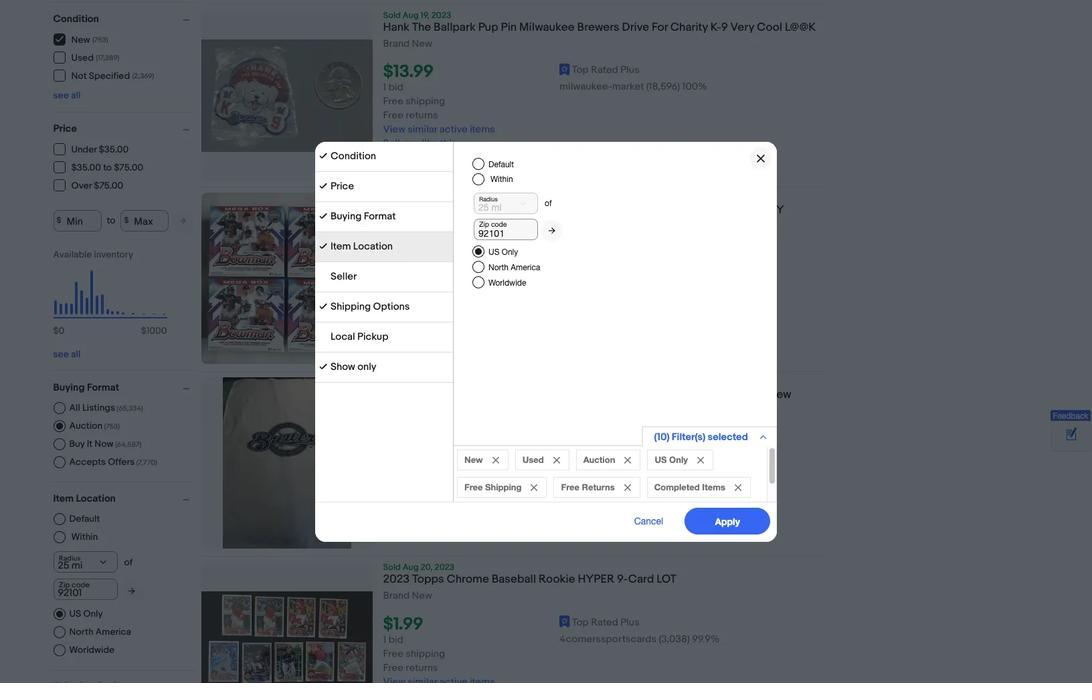 Task type: vqa. For each thing, say whether or not it's contained in the screenshot.
the 8499 at the left
no



Task type: locate. For each thing, give the bounding box(es) containing it.
shipping down $79.99
[[406, 292, 445, 305]]

default
[[489, 160, 514, 169], [69, 513, 100, 524]]

1 vertical spatial 100%
[[682, 462, 707, 475]]

milwaukee up !
[[383, 388, 439, 402]]

condition button
[[53, 12, 195, 25]]

see all down the 0
[[53, 348, 81, 360]]

$75.00 down $35.00 to $75.00 at the left of the page
[[94, 180, 123, 191]]

view down the options
[[383, 320, 405, 333]]

baseball up apply within image
[[544, 203, 589, 217]]

shipping down seller
[[331, 300, 371, 313]]

(7,770)
[[136, 458, 157, 467]]

0 vertical spatial 1 bid
[[383, 81, 403, 94]]

1 vertical spatial lot
[[657, 573, 677, 587]]

lot inside sold  aug 19, 2023 lot of 4 (four) 2021 bowman baseball trading cards mega boxes factory sealed brand new
[[383, 203, 403, 217]]

bid for $13.99
[[389, 81, 403, 94]]

us only up north america "link" at the left bottom of the page
[[69, 608, 103, 619]]

1 vertical spatial this
[[440, 334, 457, 347]]

within
[[491, 174, 513, 184], [71, 531, 98, 543]]

item inside tab
[[331, 240, 351, 253]]

view inside milwaukee-market (18,596) 100% free shipping free returns view similar active items sell one like this
[[383, 123, 405, 136]]

default up the bowman
[[489, 160, 514, 169]]

filter applied image
[[319, 182, 327, 190], [319, 242, 327, 250], [319, 362, 327, 370]]

2023 inside sold  aug 19, 2023 hank the ballpark pup pin milwaukee brewers drive for charity k-9 very cool l@@k brand new
[[431, 10, 451, 21]]

aug inside sold  aug 19, 2023 lot of 4 (four) 2021 bowman baseball trading cards mega boxes factory sealed brand new
[[403, 193, 419, 203]]

2 view from the top
[[383, 320, 405, 333]]

2 1 from the top
[[383, 634, 386, 646]]

3 filter applied image from the top
[[319, 362, 327, 370]]

location inside tab
[[353, 240, 393, 253]]

aug for $79.99
[[403, 193, 419, 203]]

2 market from the top
[[612, 462, 644, 475]]

1 view similar active items link from the top
[[383, 123, 495, 136]]

19, down "free shipping free returns view similar active items sell one like this"
[[421, 378, 430, 388]]

card
[[628, 573, 654, 587]]

2 vertical spatial baseball
[[492, 573, 536, 587]]

1 vertical spatial format
[[87, 381, 119, 394]]

1 vertical spatial top
[[572, 445, 589, 458]]

1 vertical spatial item
[[53, 492, 74, 505]]

2023 right 20,
[[435, 562, 455, 573]]

north america down the bowman
[[489, 263, 540, 272]]

1 vertical spatial market
[[612, 462, 644, 475]]

3 rated from the top
[[591, 616, 618, 629]]

0 vertical spatial plus
[[621, 64, 640, 76]]

$35.00 up $35.00 to $75.00 at the left of the page
[[99, 144, 129, 155]]

buying format for buying format dropdown button on the bottom left of page
[[53, 381, 119, 394]]

see
[[53, 89, 69, 101], [53, 348, 69, 360]]

1 horizontal spatial milwaukee
[[519, 21, 575, 34]]

$13.99
[[383, 62, 434, 82]]

item up default link
[[53, 492, 74, 505]]

format for buying format tab
[[364, 210, 396, 223]]

us
[[489, 247, 500, 257], [655, 454, 667, 465], [69, 608, 81, 619]]

2 active from the top
[[440, 320, 468, 333]]

1 vertical spatial only
[[669, 454, 688, 465]]

under $35.00 link
[[53, 143, 129, 155]]

all down not
[[71, 89, 81, 101]]

filter applied image
[[319, 152, 327, 160], [319, 212, 327, 220], [319, 302, 327, 310]]

1 returns from the top
[[406, 109, 438, 122]]

condition up "new (753)"
[[53, 12, 99, 25]]

0 vertical spatial items
[[470, 123, 495, 136]]

items inside "free shipping free returns view similar active items sell one like this"
[[470, 320, 495, 333]]

us only link
[[53, 608, 103, 620]]

2 sold from the top
[[383, 193, 401, 203]]

sold inside the sold  aug 20, 2023 2023 topps chrome baseball rookie hyper 9-card lot brand new
[[383, 562, 401, 573]]

market up remove filter - show only - free returns icon
[[612, 462, 644, 475]]

one
[[402, 137, 420, 150], [402, 334, 420, 347]]

1 vertical spatial sell
[[383, 334, 400, 347]]

top for $13.99
[[572, 64, 589, 76]]

brand up selected
[[736, 388, 766, 402]]

1 1 from the top
[[383, 81, 386, 94]]

lot up the sealed
[[383, 203, 403, 217]]

shipping
[[331, 300, 371, 313], [485, 482, 522, 492]]

see all button down the 0
[[53, 348, 81, 360]]

condition
[[53, 12, 99, 25], [331, 150, 376, 162]]

baseball inside sold  aug 19, 2023 lot of 4 (four) 2021 bowman baseball trading cards mega boxes factory sealed brand new
[[544, 203, 589, 217]]

of
[[545, 198, 552, 208], [124, 557, 133, 568]]

(753) inside auction (753)
[[104, 422, 120, 431]]

see all for price
[[53, 348, 81, 360]]

sell up price tab
[[383, 137, 400, 150]]

0 vertical spatial lot
[[383, 203, 403, 217]]

over $75.00
[[71, 180, 123, 191]]

2 aug from the top
[[403, 193, 419, 203]]

lot of 4 (four) 2021 bowman baseball trading cards mega boxes factory sealed heading
[[383, 203, 784, 231]]

1 vertical spatial north
[[69, 626, 94, 638]]

1 for $1.99
[[383, 634, 386, 646]]

filter applied image inside buying format tab
[[319, 212, 327, 220]]

of inside dialog
[[545, 198, 552, 208]]

active inside milwaukee-market (18,596) 100% free shipping free returns view similar active items sell one like this
[[440, 123, 468, 136]]

brewers left drive
[[577, 21, 620, 34]]

milwaukee- down sold  aug 19, 2023 hank the ballpark pup pin milwaukee brewers drive for charity k-9 very cool l@@k brand new
[[560, 80, 612, 93]]

view similar active items link up condition tab
[[383, 123, 495, 136]]

to right minimum value in $ "text box"
[[107, 215, 115, 226]]

graph of available inventory between $0 and $1000+ image
[[53, 249, 167, 343]]

0 vertical spatial of
[[545, 198, 552, 208]]

(753) for new
[[92, 35, 108, 44]]

price up under
[[53, 122, 77, 135]]

completed
[[654, 482, 700, 492]]

l@@k left !
[[383, 402, 414, 416]]

aug up !
[[403, 378, 419, 388]]

item location inside tab
[[331, 240, 393, 253]]

2023 left promo on the left of page
[[431, 378, 451, 388]]

item up seller
[[331, 240, 351, 253]]

2023 topps chrome baseball rookie hyper 9-card lot image
[[201, 592, 372, 683]]

1 vertical spatial baseball
[[688, 388, 733, 402]]

2 see all from the top
[[53, 348, 81, 360]]

condition up price tab
[[331, 150, 376, 162]]

2 sell from the top
[[383, 334, 400, 347]]

top rated plus for $1.99
[[572, 616, 640, 629]]

3 filter applied image from the top
[[319, 302, 327, 310]]

1 vertical spatial l@@k
[[383, 402, 414, 416]]

1000
[[146, 325, 167, 336]]

filter applied image inside show only tab
[[319, 362, 327, 370]]

0 vertical spatial view similar active items link
[[383, 123, 495, 136]]

top up 4cornerssportscards
[[572, 616, 589, 629]]

l@@k right cool
[[785, 21, 816, 34]]

top right remove filter - condition - used image
[[572, 445, 589, 458]]

1 horizontal spatial within
[[491, 174, 513, 184]]

100% down charity
[[682, 80, 707, 93]]

2023
[[431, 10, 451, 21], [431, 193, 451, 203], [431, 378, 451, 388], [435, 562, 455, 573], [383, 573, 410, 587]]

us down 2021
[[489, 247, 500, 257]]

3 sold from the top
[[383, 378, 401, 388]]

1 see all from the top
[[53, 89, 81, 101]]

active inside "free shipping free returns view similar active items sell one like this"
[[440, 320, 468, 333]]

 (7,770) Items text field
[[135, 458, 157, 467]]

hyper
[[578, 573, 615, 587]]

1 horizontal spatial buying
[[331, 210, 362, 223]]

2023 left topps
[[383, 573, 410, 587]]

(753) inside "new (753)"
[[92, 35, 108, 44]]

only up north america "link" at the left bottom of the page
[[83, 608, 103, 619]]

item location for "item location" dropdown button
[[53, 492, 116, 505]]

1 horizontal spatial item
[[331, 240, 351, 253]]

sold down the pickup
[[383, 378, 401, 388]]

4 returns from the top
[[406, 662, 438, 674]]

2 19, from the top
[[421, 193, 430, 203]]

1 aug from the top
[[403, 10, 419, 21]]

1 vertical spatial north america
[[69, 626, 131, 638]]

2 like from the top
[[422, 334, 438, 347]]

default inside dialog
[[489, 160, 514, 169]]

pup
[[478, 21, 498, 34]]

0 horizontal spatial used
[[71, 52, 94, 64]]

(64,587)
[[115, 440, 142, 449]]

100% inside milwaukee-market (18,596) 100% free shipping free returns view similar active items sell one like this
[[682, 80, 707, 93]]

2023 right 4
[[431, 193, 451, 203]]

condition for the condition dropdown button at the left
[[53, 12, 99, 25]]

top rated plus up 4cornerssportscards
[[572, 616, 640, 629]]

filter applied image inside item location tab
[[319, 242, 327, 250]]

100% up completed items
[[682, 462, 707, 475]]

1 vertical spatial used
[[523, 454, 544, 465]]

1 vertical spatial sell one like this link
[[383, 334, 457, 347]]

2023 right the the
[[431, 10, 451, 21]]

2 returns from the top
[[406, 306, 438, 319]]

2 filter applied image from the top
[[319, 242, 327, 250]]

milwaukee- up free returns
[[560, 462, 612, 475]]

3 19, from the top
[[421, 378, 430, 388]]

shipping inside 4cornerssportscards (3,038) 99.9% free shipping free returns
[[406, 648, 445, 660]]

0 vertical spatial north
[[489, 263, 509, 272]]

0 vertical spatial shipping
[[331, 300, 371, 313]]

shipping down $1.99 at the bottom of page
[[406, 648, 445, 660]]

2 1 bid from the top
[[383, 634, 403, 646]]

2 shipping from the top
[[406, 292, 445, 305]]

19,
[[421, 10, 430, 21], [421, 193, 430, 203], [421, 378, 430, 388]]

now
[[95, 438, 113, 449]]

similar
[[408, 123, 437, 136], [408, 320, 437, 333]]

1 vertical spatial rated
[[591, 445, 618, 458]]

lot inside the sold  aug 20, 2023 2023 topps chrome baseball rookie hyper 9-card lot brand new
[[657, 573, 677, 587]]

top rated plus up milwaukee-market (18,596) 100%
[[572, 445, 640, 458]]

remove filter - buying format - auction image
[[625, 457, 631, 463]]

2 similar from the top
[[408, 320, 437, 333]]

filter applied image inside shipping options tab
[[319, 302, 327, 310]]

new inside dialog
[[464, 454, 483, 465]]

0 vertical spatial l@@k
[[785, 21, 816, 34]]

0 vertical spatial filter applied image
[[319, 152, 327, 160]]

only down the bowman
[[502, 247, 518, 257]]

baseball right 56"
[[688, 388, 733, 402]]

1 19, from the top
[[421, 10, 430, 21]]

brewers inside sold  aug 19, 2023 hank the ballpark pup pin milwaukee brewers drive for charity k-9 very cool l@@k brand new
[[577, 21, 620, 34]]

0 horizontal spatial item location
[[53, 492, 116, 505]]

us only down the bowman
[[489, 247, 518, 257]]

3 plus from the top
[[621, 616, 640, 629]]

2 (18,596) from the top
[[646, 462, 680, 475]]

lot right "card"
[[657, 573, 677, 587]]

within for 'apply within filter' icon
[[71, 531, 98, 543]]

only
[[358, 360, 377, 373]]

Minimum Value in $ text field
[[53, 210, 101, 231]]

used left remove filter - condition - used image
[[523, 454, 544, 465]]

0 horizontal spatial us
[[69, 608, 81, 619]]

chrome
[[447, 573, 489, 587]]

1 vertical spatial milwaukee-
[[560, 462, 612, 475]]

us down the (10)
[[655, 454, 667, 465]]

0 vertical spatial format
[[364, 210, 396, 223]]

2 see all button from the top
[[53, 348, 81, 360]]

the
[[412, 21, 431, 34]]

19, right of at the top
[[421, 193, 430, 203]]

buy
[[69, 438, 85, 449]]

milwaukee brewers promo sga blanket big huge 39" x 56" baseball brand new l@@k ! heading
[[383, 388, 792, 416]]

0 vertical spatial north america
[[489, 263, 540, 272]]

plus down drive
[[621, 64, 640, 76]]

america up worldwide link
[[96, 626, 131, 638]]

america inside dialog
[[511, 263, 540, 272]]

sold left the the
[[383, 10, 401, 21]]

format up 'all listings (65,334)'
[[87, 381, 119, 394]]

1 bid from the top
[[389, 81, 403, 94]]

within down default link
[[71, 531, 98, 543]]

returns inside 4cornerssportscards (3,038) 99.9% free shipping free returns
[[406, 662, 438, 674]]

0 vertical spatial 1
[[383, 81, 386, 94]]

tab list containing condition
[[315, 142, 453, 383]]

3 top from the top
[[572, 616, 589, 629]]

north down 2021
[[489, 263, 509, 272]]

filter applied image for shipping options
[[319, 302, 327, 310]]

1 vertical spatial location
[[76, 492, 116, 505]]

0 vertical spatial item location
[[331, 240, 393, 253]]

buying down price tab
[[331, 210, 362, 223]]

2 horizontal spatial us
[[655, 454, 667, 465]]

0 vertical spatial similar
[[408, 123, 437, 136]]

(2,369)
[[132, 72, 154, 80]]

items
[[470, 123, 495, 136], [470, 320, 495, 333]]

$ 0
[[53, 325, 65, 336]]

over
[[71, 180, 92, 191]]

price inside tab
[[331, 180, 354, 192]]

sold for $79.99
[[383, 193, 401, 203]]

baseball inside the sold  aug 20, 2023 2023 topps chrome baseball rookie hyper 9-card lot brand new
[[492, 573, 536, 587]]

format inside tab
[[364, 210, 396, 223]]

1 market from the top
[[612, 80, 644, 93]]

0 vertical spatial america
[[511, 263, 540, 272]]

aug for $13.99
[[403, 10, 419, 21]]

1 horizontal spatial location
[[353, 240, 393, 253]]

1 top from the top
[[572, 64, 589, 76]]

shipping inside milwaukee-market (18,596) 100% free shipping free returns view similar active items sell one like this
[[406, 95, 445, 108]]

4 aug from the top
[[403, 562, 419, 573]]

cancel button
[[619, 508, 678, 534]]

1 horizontal spatial auction
[[583, 454, 615, 465]]

(18,596) inside milwaukee-market (18,596) 100% free shipping free returns view similar active items sell one like this
[[646, 80, 680, 93]]

1 like from the top
[[422, 137, 438, 150]]

1 plus from the top
[[621, 64, 640, 76]]

1 sold from the top
[[383, 10, 401, 21]]

dialog
[[0, 0, 1092, 683]]

item location up seller
[[331, 240, 393, 253]]

1 horizontal spatial default
[[489, 160, 514, 169]]

aug left 20,
[[403, 562, 419, 573]]

item for item location tab
[[331, 240, 351, 253]]

2023 inside sold  aug 19, 2023 milwaukee brewers promo sga blanket big huge 39" x 56" baseball brand new l@@k !
[[431, 378, 451, 388]]

(753) up buy it now (64,587)
[[104, 422, 120, 431]]

tab list
[[315, 142, 453, 383]]

similar down the options
[[408, 320, 437, 333]]

sold inside sold  aug 19, 2023 hank the ballpark pup pin milwaukee brewers drive for charity k-9 very cool l@@k brand new
[[383, 10, 401, 21]]

19, inside sold  aug 19, 2023 lot of 4 (four) 2021 bowman baseball trading cards mega boxes factory sealed brand new
[[421, 193, 430, 203]]

0 vertical spatial see all
[[53, 89, 81, 101]]

show only
[[331, 360, 377, 373]]

0 vertical spatial us only
[[489, 247, 518, 257]]

2 milwaukee- from the top
[[560, 462, 612, 475]]

0 vertical spatial to
[[103, 162, 112, 173]]

buying format down price tab
[[331, 210, 396, 223]]

hank the ballpark pup pin milwaukee brewers drive for charity k-9 very cool l@@k heading
[[383, 21, 816, 34]]

1 horizontal spatial brewers
[[577, 21, 620, 34]]

baseball
[[544, 203, 589, 217], [688, 388, 733, 402], [492, 573, 536, 587]]

within up the bowman
[[491, 174, 513, 184]]

2 filter applied image from the top
[[319, 212, 327, 220]]

see all button
[[53, 89, 81, 101], [53, 348, 81, 360]]

remove filter - item location - us only image
[[697, 457, 704, 463]]

1 filter applied image from the top
[[319, 182, 327, 190]]

2 see from the top
[[53, 348, 69, 360]]

1 vertical spatial to
[[107, 215, 115, 226]]

l@@k inside sold  aug 19, 2023 hank the ballpark pup pin milwaukee brewers drive for charity k-9 very cool l@@k brand new
[[785, 21, 816, 34]]

brand inside the sold  aug 20, 2023 2023 topps chrome baseball rookie hyper 9-card lot brand new
[[383, 590, 410, 603]]

(17,389)
[[96, 54, 119, 62]]

new inside sold  aug 19, 2023 hank the ballpark pup pin milwaukee brewers drive for charity k-9 very cool l@@k brand new
[[412, 37, 432, 50]]

buying up all at the bottom
[[53, 381, 85, 394]]

see all down not
[[53, 89, 81, 101]]

2 bid from the top
[[389, 634, 403, 646]]

0 vertical spatial within
[[491, 174, 513, 184]]

0 vertical spatial milwaukee-
[[560, 80, 612, 93]]

shipping down $13.99
[[406, 95, 445, 108]]

0 vertical spatial location
[[353, 240, 393, 253]]

1 vertical spatial shipping
[[406, 292, 445, 305]]

rated for $1.99
[[591, 616, 618, 629]]

buying format button
[[53, 381, 195, 394]]

1 vertical spatial buying format
[[53, 381, 119, 394]]

location down buying format tab
[[353, 240, 393, 253]]

2 this from the top
[[440, 334, 457, 347]]

see all for condition
[[53, 89, 81, 101]]

items
[[702, 482, 726, 492]]

topps
[[412, 573, 444, 587]]

price
[[53, 122, 77, 135], [331, 180, 354, 192]]

sold for $13.99
[[383, 10, 401, 21]]

100%
[[682, 80, 707, 93], [682, 462, 707, 475]]

brewers inside sold  aug 19, 2023 milwaukee brewers promo sga blanket big huge 39" x 56" baseball brand new l@@k !
[[441, 388, 483, 402]]

boxes
[[700, 203, 732, 217]]

auction
[[69, 420, 102, 431], [583, 454, 615, 465]]

2023 inside sold  aug 19, 2023 lot of 4 (four) 2021 bowman baseball trading cards mega boxes factory sealed brand new
[[431, 193, 451, 203]]

$75.00 down "under $35.00"
[[114, 162, 143, 173]]

(18,596) down for
[[646, 80, 680, 93]]

$75.00
[[114, 162, 143, 173], [94, 180, 123, 191]]

used up not
[[71, 52, 94, 64]]

america inside "link"
[[96, 626, 131, 638]]

19, inside sold  aug 19, 2023 milwaukee brewers promo sga blanket big huge 39" x 56" baseball brand new l@@k !
[[421, 378, 430, 388]]

filter applied image inside price tab
[[319, 182, 327, 190]]

buying inside tab
[[331, 210, 362, 223]]

brewers left promo on the left of page
[[441, 388, 483, 402]]

1 vertical spatial 1 bid
[[383, 634, 403, 646]]

1 sell from the top
[[383, 137, 400, 150]]

1 horizontal spatial item location
[[331, 240, 393, 253]]

buying format up all at the bottom
[[53, 381, 119, 394]]

2 vertical spatial only
[[83, 608, 103, 619]]

0 horizontal spatial worldwide
[[69, 644, 114, 656]]

dialog containing condition
[[0, 0, 1092, 683]]

0 vertical spatial baseball
[[544, 203, 589, 217]]

brand down the hank
[[383, 37, 410, 50]]

0 horizontal spatial buying
[[53, 381, 85, 394]]

3 returns from the top
[[406, 491, 438, 504]]

1 top rated plus from the top
[[572, 64, 640, 76]]

1 100% from the top
[[682, 80, 707, 93]]

2 one from the top
[[402, 334, 420, 347]]

market inside milwaukee-market (18,596) 100% free shipping free returns view similar active items sell one like this
[[612, 80, 644, 93]]

1 vertical spatial item location
[[53, 492, 116, 505]]

baseball inside sold  aug 19, 2023 milwaukee brewers promo sga blanket big huge 39" x 56" baseball brand new l@@k !
[[688, 388, 733, 402]]

see all button down not
[[53, 89, 81, 101]]

similar up condition tab
[[408, 123, 437, 136]]

of up apply within image
[[545, 198, 552, 208]]

buying format inside tab
[[331, 210, 396, 223]]

2 all from the top
[[71, 348, 81, 360]]

sold inside sold  aug 19, 2023 lot of 4 (four) 2021 bowman baseball trading cards mega boxes factory sealed brand new
[[383, 193, 401, 203]]

1 vertical spatial active
[[440, 320, 468, 333]]

rated down sold  aug 19, 2023 hank the ballpark pup pin milwaukee brewers drive for charity k-9 very cool l@@k brand new
[[591, 64, 618, 76]]

(18,596) up completed
[[646, 462, 680, 475]]

rated for $13.99
[[591, 64, 618, 76]]

1 shipping from the top
[[406, 95, 445, 108]]

1 horizontal spatial lot
[[657, 573, 677, 587]]

1 horizontal spatial format
[[364, 210, 396, 223]]

1 vertical spatial similar
[[408, 320, 437, 333]]

1 vertical spatial see all button
[[53, 348, 81, 360]]

4 sold from the top
[[383, 562, 401, 573]]

like
[[422, 137, 438, 150], [422, 334, 438, 347]]

one up price tab
[[402, 137, 420, 150]]

buying format
[[331, 210, 396, 223], [53, 381, 119, 394]]

milwaukee- inside milwaukee-market (18,596) 100% free shipping free returns view similar active items sell one like this
[[560, 80, 612, 93]]

see for price
[[53, 348, 69, 360]]

price for price tab
[[331, 180, 354, 192]]

1 see from the top
[[53, 89, 69, 101]]

1 vertical spatial view
[[383, 320, 405, 333]]

2 vertical spatial rated
[[591, 616, 618, 629]]

9
[[721, 21, 728, 34]]

1 vertical spatial us only
[[655, 454, 688, 465]]

3 aug from the top
[[403, 378, 419, 388]]

top rated plus
[[572, 64, 640, 76], [572, 445, 640, 458], [572, 616, 640, 629]]

0 vertical spatial item
[[331, 240, 351, 253]]

north america up worldwide link
[[69, 626, 131, 638]]

top rated plus down sold  aug 19, 2023 hank the ballpark pup pin milwaukee brewers drive for charity k-9 very cool l@@k brand new
[[572, 64, 640, 76]]

2 sell one like this link from the top
[[383, 334, 457, 347]]

1 horizontal spatial buying format
[[331, 210, 396, 223]]

3 top rated plus from the top
[[572, 616, 640, 629]]

0 horizontal spatial location
[[76, 492, 116, 505]]

1 horizontal spatial of
[[545, 198, 552, 208]]

2 top rated plus from the top
[[572, 445, 640, 458]]

all up all at the bottom
[[71, 348, 81, 360]]

1 horizontal spatial worldwide
[[489, 278, 526, 287]]

top for $1.99
[[572, 616, 589, 629]]

39"
[[640, 388, 657, 402]]

1 similar from the top
[[408, 123, 437, 136]]

plus up 4cornerssportscards
[[621, 616, 640, 629]]

1 items from the top
[[470, 123, 495, 136]]

item location up default link
[[53, 492, 116, 505]]

0 vertical spatial market
[[612, 80, 644, 93]]

sold for $1.99
[[383, 562, 401, 573]]

aug inside sold  aug 19, 2023 hank the ballpark pup pin milwaukee brewers drive for charity k-9 very cool l@@k brand new
[[403, 10, 419, 21]]

location up default link
[[76, 492, 116, 505]]

 (753) Items text field
[[102, 422, 120, 431]]

this
[[440, 137, 457, 150], [440, 334, 457, 347]]

only left the remove filter - item location - us only icon
[[669, 454, 688, 465]]

1 vertical spatial like
[[422, 334, 438, 347]]

like up show only tab
[[422, 334, 438, 347]]

location for item location tab
[[353, 240, 393, 253]]

1 this from the top
[[440, 137, 457, 150]]

3 shipping from the top
[[406, 648, 445, 660]]

plus up milwaukee-market (18,596) 100%
[[621, 445, 640, 458]]

1 vertical spatial auction
[[583, 454, 615, 465]]

1 rated from the top
[[591, 64, 618, 76]]

0 vertical spatial sell
[[383, 137, 400, 150]]

to down "under $35.00"
[[103, 162, 112, 173]]

0 vertical spatial brewers
[[577, 21, 620, 34]]

1 vertical spatial filter applied image
[[319, 212, 327, 220]]

1 vertical spatial items
[[470, 320, 495, 333]]

see all button for price
[[53, 348, 81, 360]]

1 active from the top
[[440, 123, 468, 136]]

1 one from the top
[[402, 137, 420, 150]]

aug inside the sold  aug 20, 2023 2023 topps chrome baseball rookie hyper 9-card lot brand new
[[403, 562, 419, 573]]

sell up show only tab
[[383, 334, 400, 347]]

1 vertical spatial $75.00
[[94, 180, 123, 191]]

similar inside milwaukee-market (18,596) 100% free shipping free returns view similar active items sell one like this
[[408, 123, 437, 136]]

1 vertical spatial (18,596)
[[646, 462, 680, 475]]

1 horizontal spatial l@@k
[[785, 21, 816, 34]]

sold  aug 19, 2023 lot of 4 (four) 2021 bowman baseball trading cards mega boxes factory sealed brand new
[[383, 193, 784, 247]]

2 100% from the top
[[682, 462, 707, 475]]

free shipping free returns view similar active items sell one like this
[[383, 292, 495, 347]]

apply within image
[[549, 226, 556, 234]]

filter applied image inside condition tab
[[319, 152, 327, 160]]

america down the bowman
[[511, 263, 540, 272]]

lot
[[383, 203, 403, 217], [657, 573, 677, 587]]

$35.00
[[99, 144, 129, 155], [71, 162, 101, 173]]

1 view from the top
[[383, 123, 405, 136]]

milwaukee inside sold  aug 19, 2023 milwaukee brewers promo sga blanket big huge 39" x 56" baseball brand new l@@k !
[[383, 388, 439, 402]]

1 (18,596) from the top
[[646, 80, 680, 93]]

used for used
[[523, 454, 544, 465]]

view similar active items link down the options
[[383, 320, 495, 333]]

1 vertical spatial view similar active items link
[[383, 320, 495, 333]]

1 horizontal spatial price
[[331, 180, 354, 192]]

auction for auction (753)
[[69, 420, 102, 431]]

free
[[383, 95, 404, 108], [383, 109, 404, 122], [383, 292, 404, 305], [383, 306, 404, 319], [464, 482, 483, 492], [561, 482, 580, 492], [383, 491, 404, 504], [383, 648, 404, 660], [383, 662, 404, 674]]

apply button
[[685, 508, 770, 534]]

within for apply within image
[[491, 174, 513, 184]]

0 horizontal spatial north america
[[69, 626, 131, 638]]

buying for buying format tab
[[331, 210, 362, 223]]

market
[[612, 80, 644, 93], [612, 462, 644, 475]]

1 1 bid from the top
[[383, 81, 403, 94]]

filter applied image for condition
[[319, 152, 327, 160]]

milwaukee right pin
[[519, 21, 575, 34]]

1 see all button from the top
[[53, 89, 81, 101]]

0 vertical spatial buying
[[331, 210, 362, 223]]

factory
[[734, 203, 784, 217]]

0 vertical spatial active
[[440, 123, 468, 136]]

19, inside sold  aug 19, 2023 hank the ballpark pup pin milwaukee brewers drive for charity k-9 very cool l@@k brand new
[[421, 10, 430, 21]]

2 vertical spatial plus
[[621, 616, 640, 629]]

None text field
[[474, 219, 538, 240], [53, 579, 117, 600], [474, 219, 538, 240], [53, 579, 117, 600]]

shipping down remove filter - condition - new image
[[485, 482, 522, 492]]

0 vertical spatial used
[[71, 52, 94, 64]]

0 horizontal spatial within
[[71, 531, 98, 543]]

like inside milwaukee-market (18,596) 100% free shipping free returns view similar active items sell one like this
[[422, 137, 438, 150]]

 (65,334) Items text field
[[115, 404, 143, 413]]

2 items from the top
[[470, 320, 495, 333]]

0 horizontal spatial shipping
[[331, 300, 371, 313]]

new
[[71, 34, 90, 46], [412, 37, 432, 50], [412, 234, 432, 247], [768, 388, 792, 402], [464, 454, 483, 465], [412, 590, 432, 603]]

1 vertical spatial all
[[71, 348, 81, 360]]

us up north america "link" at the left bottom of the page
[[69, 608, 81, 619]]

sold  aug 20, 2023 2023 topps chrome baseball rookie hyper 9-card lot brand new
[[383, 562, 677, 603]]

like up price tab
[[422, 137, 438, 150]]

condition inside tab
[[331, 150, 376, 162]]

filter applied image for price
[[319, 182, 327, 190]]

condition tab
[[315, 142, 453, 172]]

1 milwaukee- from the top
[[560, 80, 612, 93]]

used (17,389)
[[71, 52, 119, 64]]

bid
[[389, 81, 403, 94], [389, 634, 403, 646]]

sell inside "free shipping free returns view similar active items sell one like this"
[[383, 334, 400, 347]]

1
[[383, 81, 386, 94], [383, 634, 386, 646]]

0 horizontal spatial default
[[69, 513, 100, 524]]

plus for $1.99
[[621, 616, 640, 629]]

used inside dialog
[[523, 454, 544, 465]]

1 filter applied image from the top
[[319, 152, 327, 160]]

accepts offers (7,770)
[[69, 456, 157, 468]]

market down drive
[[612, 80, 644, 93]]

filter applied image for item location
[[319, 242, 327, 250]]

1 all from the top
[[71, 89, 81, 101]]

new inside sold  aug 19, 2023 lot of 4 (four) 2021 bowman baseball trading cards mega boxes factory sealed brand new
[[412, 234, 432, 247]]

2023 for $79.99
[[431, 193, 451, 203]]

see for condition
[[53, 89, 69, 101]]



Task type: describe. For each thing, give the bounding box(es) containing it.
huge
[[610, 388, 638, 402]]

show
[[331, 360, 355, 373]]

specified
[[89, 70, 130, 82]]

0 vertical spatial $35.00
[[99, 144, 129, 155]]

20,
[[421, 562, 433, 573]]

for
[[652, 21, 668, 34]]

19, for $79.99
[[421, 193, 430, 203]]

0 vertical spatial us
[[489, 247, 500, 257]]

x
[[660, 388, 666, 402]]

99.9%
[[692, 633, 720, 646]]

blanket
[[549, 388, 588, 402]]

filter applied image for show only
[[319, 362, 327, 370]]

aug for $1.99
[[403, 562, 419, 573]]

apply within filter image
[[128, 587, 135, 595]]

2 vertical spatial us
[[69, 608, 81, 619]]

0 horizontal spatial us only
[[69, 608, 103, 619]]

market for milwaukee-market (18,596) 100%
[[612, 462, 644, 475]]

milwaukee-market (18,596) 100% free shipping free returns view similar active items sell one like this
[[383, 80, 707, 150]]

Maximum Value in $ text field
[[121, 210, 169, 231]]

local pickup
[[331, 330, 388, 343]]

view inside "free shipping free returns view similar active items sell one like this"
[[383, 320, 405, 333]]

l@@k inside sold  aug 19, 2023 milwaukee brewers promo sga blanket big huge 39" x 56" baseball brand new l@@k !
[[383, 402, 414, 416]]

of
[[405, 203, 420, 217]]

milwaukee- for milwaukee-market (18,596) 100%
[[560, 462, 612, 475]]

2023 topps chrome baseball rookie hyper 9-card lot heading
[[383, 573, 677, 587]]

sga
[[523, 388, 547, 402]]

2023 for $13.99
[[431, 10, 451, 21]]

(18,596) for milwaukee-market (18,596) 100% free shipping free returns view similar active items sell one like this
[[646, 80, 680, 93]]

2 horizontal spatial us only
[[655, 454, 688, 465]]

(four)
[[432, 203, 468, 217]]

auction (753)
[[69, 420, 120, 431]]

bowman
[[497, 203, 542, 217]]

shipping inside shipping options tab
[[331, 300, 371, 313]]

remove filter - condition - used image
[[553, 457, 560, 463]]

hank the ballpark pup pin milwaukee brewers drive for charity k-9 very cool l@@k image
[[201, 40, 372, 152]]

new (753)
[[71, 34, 108, 46]]

used for used (17,389)
[[71, 52, 94, 64]]

top rated plus for $13.99
[[572, 64, 640, 76]]

sold  aug 19, 2023 milwaukee brewers promo sga blanket big huge 39" x 56" baseball brand new l@@k !
[[383, 378, 792, 416]]

4
[[422, 203, 430, 217]]

0 horizontal spatial only
[[83, 608, 103, 619]]

under
[[71, 144, 97, 155]]

(65,334)
[[117, 404, 143, 413]]

items inside milwaukee-market (18,596) 100% free shipping free returns view similar active items sell one like this
[[470, 123, 495, 136]]

not specified (2,369)
[[71, 70, 154, 82]]

all listings (65,334)
[[69, 402, 143, 413]]

buying format tab
[[315, 202, 453, 232]]

(10)
[[654, 431, 670, 443]]

like inside "free shipping free returns view similar active items sell one like this"
[[422, 334, 438, 347]]

similar inside "free shipping free returns view similar active items sell one like this"
[[408, 320, 437, 333]]

4cornerssportscards
[[560, 633, 657, 646]]

returns inside milwaukee-market (18,596) 100% free shipping free returns view similar active items sell one like this
[[406, 109, 438, 122]]

milwaukee brewers promo sga blanket big huge 39" x 56" baseball brand new l@@k ! link
[[383, 388, 824, 420]]

trading
[[592, 203, 630, 217]]

2023 topps chrome baseball rookie hyper 9-card lot link
[[383, 573, 824, 591]]

0 vertical spatial worldwide
[[489, 278, 526, 287]]

brand inside sold  aug 19, 2023 hank the ballpark pup pin milwaukee brewers drive for charity k-9 very cool l@@k brand new
[[383, 37, 410, 50]]

north america link
[[53, 626, 131, 638]]

selected
[[708, 431, 748, 443]]

(18,596) for milwaukee-market (18,596) 100%
[[646, 462, 680, 475]]

brand inside sold  aug 19, 2023 lot of 4 (four) 2021 bowman baseball trading cards mega boxes factory sealed brand new
[[383, 234, 410, 247]]

cool
[[757, 21, 782, 34]]

this inside milwaukee-market (18,596) 100% free shipping free returns view similar active items sell one like this
[[440, 137, 457, 150]]

new inside the sold  aug 20, 2023 2023 topps chrome baseball rookie hyper 9-card lot brand new
[[412, 590, 432, 603]]

shipping options tab
[[315, 292, 453, 322]]

cards
[[633, 203, 665, 217]]

condition for condition tab
[[331, 150, 376, 162]]

new inside sold  aug 19, 2023 milwaukee brewers promo sga blanket big huge 39" x 56" baseball brand new l@@k !
[[768, 388, 792, 402]]

free shipping
[[464, 482, 522, 492]]

of for 'apply within filter' icon
[[124, 557, 133, 568]]

k-
[[711, 21, 721, 34]]

drive
[[622, 21, 649, 34]]

1 horizontal spatial only
[[502, 247, 518, 257]]

milwaukee inside sold  aug 19, 2023 hank the ballpark pup pin milwaukee brewers drive for charity k-9 very cool l@@k brand new
[[519, 21, 575, 34]]

(10) filter(s) selected button
[[642, 426, 777, 447]]

buy it now (64,587)
[[69, 438, 142, 449]]

price button
[[53, 122, 195, 135]]

item location for item location tab
[[331, 240, 393, 253]]

56"
[[669, 388, 686, 402]]

item location tab
[[315, 232, 453, 262]]

options
[[373, 300, 410, 313]]

cancel
[[634, 516, 663, 526]]

aug inside sold  aug 19, 2023 milwaukee brewers promo sga blanket big huge 39" x 56" baseball brand new l@@k !
[[403, 378, 419, 388]]

1 horizontal spatial us only
[[489, 247, 518, 257]]

1 vertical spatial worldwide
[[69, 644, 114, 656]]

free returns
[[561, 482, 615, 492]]

1 vertical spatial default
[[69, 513, 100, 524]]

offers
[[108, 456, 135, 468]]

returns inside "free shipping free returns view similar active items sell one like this"
[[406, 306, 438, 319]]

1 vertical spatial $35.00
[[71, 162, 101, 173]]

1 sell one like this link from the top
[[383, 137, 457, 150]]

very
[[731, 21, 754, 34]]

returns
[[582, 482, 615, 492]]

auction for auction
[[583, 454, 615, 465]]

completed items
[[654, 482, 726, 492]]

over $75.00 link
[[53, 179, 124, 191]]

1 bid for $1.99
[[383, 634, 403, 646]]

brand inside sold  aug 19, 2023 milwaukee brewers promo sga blanket big huge 39" x 56" baseball brand new l@@k !
[[736, 388, 766, 402]]

filter(s)
[[672, 431, 706, 443]]

tab list inside dialog
[[315, 142, 453, 383]]

2021
[[471, 203, 495, 217]]

ballpark
[[434, 21, 476, 34]]

1 bid for $13.99
[[383, 81, 403, 94]]

2023 for $1.99
[[435, 562, 455, 573]]

remove filter - condition - new image
[[492, 457, 499, 463]]

pickup
[[357, 330, 388, 343]]

not
[[71, 70, 87, 82]]

accepts
[[69, 456, 106, 468]]

available
[[53, 249, 92, 260]]

charity
[[671, 21, 708, 34]]

2 top from the top
[[572, 445, 589, 458]]

filter applied image for buying format
[[319, 212, 327, 220]]

0
[[59, 325, 65, 336]]

local
[[331, 330, 355, 343]]

buying format for buying format tab
[[331, 210, 396, 223]]

format for buying format dropdown button on the bottom left of page
[[87, 381, 119, 394]]

one inside milwaukee-market (18,596) 100% free shipping free returns view similar active items sell one like this
[[402, 137, 420, 150]]

north inside "link"
[[69, 626, 94, 638]]

all for condition
[[71, 89, 81, 101]]

100% for milwaukee-market (18,596) 100%
[[682, 462, 707, 475]]

19, for $13.99
[[421, 10, 430, 21]]

remove filter - show only - completed items image
[[735, 484, 742, 491]]

price for the price dropdown button on the left top of page
[[53, 122, 77, 135]]

lot of 4 (four) 2021 bowman baseball trading cards mega boxes factory sealed image
[[201, 193, 372, 364]]

shipping options
[[331, 300, 410, 313]]

feedback
[[1053, 411, 1089, 421]]

plus for $13.99
[[621, 64, 640, 76]]

bid for $1.99
[[389, 634, 403, 646]]

2 rated from the top
[[591, 445, 618, 458]]

2 view similar active items link from the top
[[383, 320, 495, 333]]

worldwide link
[[53, 644, 114, 656]]

item location button
[[53, 492, 195, 505]]

see all button for condition
[[53, 89, 81, 101]]

of for apply within image
[[545, 198, 552, 208]]

milwaukee-market (18,596) 100%
[[560, 462, 707, 475]]

(3,038)
[[659, 633, 690, 646]]

all
[[69, 402, 80, 413]]

default link
[[53, 513, 100, 525]]

this inside "free shipping free returns view similar active items sell one like this"
[[440, 334, 457, 347]]

1 for $13.99
[[383, 81, 386, 94]]

listings
[[82, 402, 115, 413]]

one inside "free shipping free returns view similar active items sell one like this"
[[402, 334, 420, 347]]

0 vertical spatial $75.00
[[114, 162, 143, 173]]

buying for buying format dropdown button on the bottom left of page
[[53, 381, 85, 394]]

show only tab
[[315, 352, 453, 383]]

shipping inside "free shipping free returns view similar active items sell one like this"
[[406, 292, 445, 305]]

1 vertical spatial us
[[655, 454, 667, 465]]

north america inside "link"
[[69, 626, 131, 638]]

4cornerssportscards (3,038) 99.9% free shipping free returns
[[383, 633, 720, 674]]

(753) for auction
[[104, 422, 120, 431]]

!
[[417, 402, 420, 416]]

item for "item location" dropdown button
[[53, 492, 74, 505]]

all for price
[[71, 348, 81, 360]]

milwaukee brewers promo sga blanket big huge 39" x 56" baseball brand new l@@k ! image
[[223, 378, 351, 549]]

rookie
[[539, 573, 575, 587]]

1 horizontal spatial north
[[489, 263, 509, 272]]

market for milwaukee-market (18,596) 100% free shipping free returns view similar active items sell one like this
[[612, 80, 644, 93]]

100% for milwaukee-market (18,596) 100% free shipping free returns view similar active items sell one like this
[[682, 80, 707, 93]]

remove filter - show only - free returns image
[[624, 484, 631, 491]]

sold inside sold  aug 19, 2023 milwaukee brewers promo sga blanket big huge 39" x 56" baseball brand new l@@k !
[[383, 378, 401, 388]]

milwaukee- for milwaukee-market (18,596) 100% free shipping free returns view similar active items sell one like this
[[560, 80, 612, 93]]

1 horizontal spatial shipping
[[485, 482, 522, 492]]

remove filter - shipping options - free shipping image
[[531, 484, 538, 491]]

it
[[87, 438, 92, 449]]

sold  aug 19, 2023 hank the ballpark pup pin milwaukee brewers drive for charity k-9 very cool l@@k brand new
[[383, 10, 816, 50]]

promo
[[486, 388, 520, 402]]

1 horizontal spatial north america
[[489, 263, 540, 272]]

seller
[[331, 270, 357, 283]]

sell inside milwaukee-market (18,596) 100% free shipping free returns view similar active items sell one like this
[[383, 137, 400, 150]]

location for "item location" dropdown button
[[76, 492, 116, 505]]

$79.99
[[383, 258, 436, 279]]

hank
[[383, 21, 410, 34]]

2 plus from the top
[[621, 445, 640, 458]]

sealed
[[383, 218, 424, 231]]

 (64,587) Items text field
[[113, 440, 142, 449]]

price tab
[[315, 172, 453, 202]]



